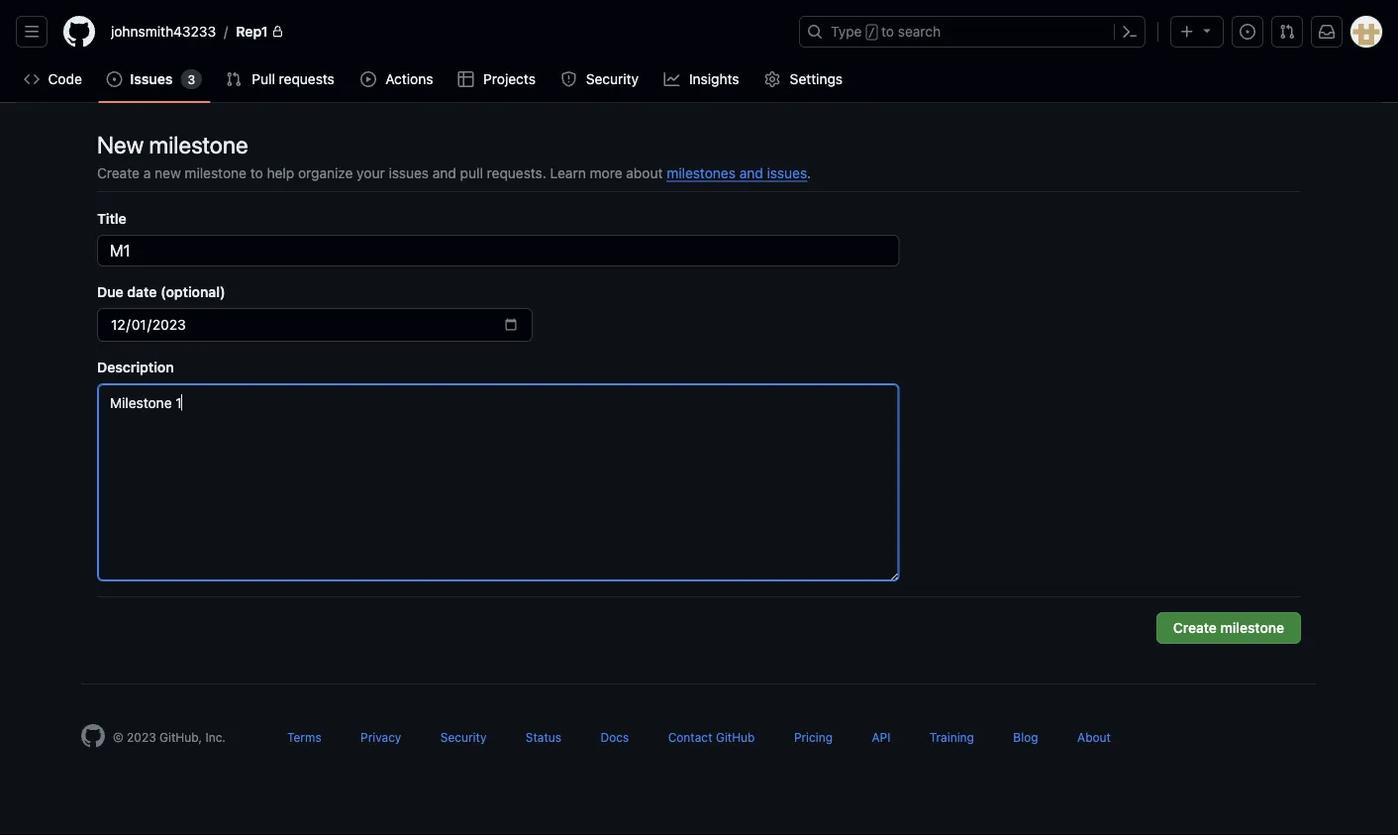 Task type: vqa. For each thing, say whether or not it's contained in the screenshot.
currently
no



Task type: describe. For each thing, give the bounding box(es) containing it.
pull
[[252, 71, 275, 87]]

terms link
[[287, 730, 322, 744]]

create inside 'create milestone' button
[[1174, 620, 1217, 636]]

1 issues from the left
[[389, 164, 429, 181]]

lock image
[[272, 26, 284, 38]]

blog
[[1014, 730, 1039, 744]]

3
[[188, 72, 195, 86]]

api
[[872, 730, 891, 744]]

type / to search
[[831, 23, 941, 40]]

to inside the "new milestone create a new milestone to help organize your issues and pull requests. learn more about milestones and issues ."
[[250, 164, 263, 181]]

search
[[898, 23, 941, 40]]

milestone for create
[[1221, 620, 1285, 636]]

rep1 link
[[228, 16, 292, 48]]

milestones and issues link
[[667, 164, 807, 181]]

status link
[[526, 730, 562, 744]]

code link
[[16, 64, 90, 94]]

1 vertical spatial security
[[441, 730, 487, 744]]

about
[[626, 164, 663, 181]]

insights link
[[656, 64, 749, 94]]

/ for johnsmith43233
[[224, 23, 228, 40]]

1 vertical spatial homepage image
[[81, 724, 105, 748]]

2023
[[127, 730, 156, 744]]

settings
[[790, 71, 843, 87]]

graph image
[[664, 71, 680, 87]]

more
[[590, 164, 623, 181]]

2 and from the left
[[740, 164, 763, 181]]

Title text field
[[97, 235, 900, 266]]

code image
[[24, 71, 40, 87]]

blog link
[[1014, 730, 1039, 744]]

new milestone create a new milestone to help organize your issues and pull requests. learn more about milestones and issues .
[[97, 131, 811, 181]]

date
[[127, 283, 157, 300]]

contact github link
[[668, 730, 755, 744]]

milestones
[[667, 164, 736, 181]]

create milestone
[[1174, 620, 1285, 636]]

title
[[97, 210, 127, 226]]

1 and from the left
[[433, 164, 457, 181]]

contact github
[[668, 730, 755, 744]]

learn
[[550, 164, 586, 181]]

privacy link
[[361, 730, 402, 744]]

.
[[807, 164, 811, 181]]

inc.
[[205, 730, 226, 744]]

insights
[[689, 71, 740, 87]]

triangle down image
[[1200, 22, 1215, 38]]

(optional)
[[160, 283, 226, 300]]

create milestone button
[[1157, 612, 1302, 644]]

create inside the "new milestone create a new milestone to help organize your issues and pull requests. learn more about milestones and issues ."
[[97, 164, 140, 181]]

docs link
[[601, 730, 629, 744]]

requests.
[[487, 164, 547, 181]]

training
[[930, 730, 975, 744]]

Due date (optional) date field
[[97, 308, 533, 342]]

your
[[357, 164, 385, 181]]

johnsmith43233
[[111, 23, 216, 40]]

github,
[[160, 730, 202, 744]]

pull requests
[[252, 71, 335, 87]]

issue opened image
[[1240, 24, 1256, 40]]

new
[[97, 131, 144, 158]]



Task type: locate. For each thing, give the bounding box(es) containing it.
command palette image
[[1122, 24, 1138, 40]]

issues
[[130, 71, 173, 87]]

milestone for new
[[149, 131, 248, 158]]

1 horizontal spatial security link
[[553, 64, 648, 94]]

0 horizontal spatial security
[[441, 730, 487, 744]]

status
[[526, 730, 562, 744]]

1 horizontal spatial security
[[586, 71, 639, 87]]

0 vertical spatial security
[[586, 71, 639, 87]]

1 vertical spatial to
[[250, 164, 263, 181]]

homepage image left ©
[[81, 724, 105, 748]]

2 issues from the left
[[767, 164, 807, 181]]

due
[[97, 283, 124, 300]]

settings link
[[757, 64, 852, 94]]

to left help
[[250, 164, 263, 181]]

terms
[[287, 730, 322, 744]]

1 horizontal spatial issues
[[767, 164, 807, 181]]

notifications image
[[1319, 24, 1335, 40]]

1 vertical spatial milestone
[[185, 164, 247, 181]]

help
[[267, 164, 294, 181]]

0 vertical spatial create
[[97, 164, 140, 181]]

issues
[[389, 164, 429, 181], [767, 164, 807, 181]]

1 horizontal spatial /
[[868, 26, 876, 40]]

security link left status link
[[441, 730, 487, 744]]

and left pull
[[433, 164, 457, 181]]

0 horizontal spatial /
[[224, 23, 228, 40]]

git pull request image inside pull requests link
[[226, 71, 242, 87]]

shield image
[[561, 71, 577, 87]]

0 vertical spatial milestone
[[149, 131, 248, 158]]

security
[[586, 71, 639, 87], [441, 730, 487, 744]]

code
[[48, 71, 82, 87]]

1 horizontal spatial git pull request image
[[1280, 24, 1296, 40]]

training link
[[930, 730, 975, 744]]

security left status link
[[441, 730, 487, 744]]

projects link
[[450, 64, 545, 94]]

git pull request image for issue opened image
[[1280, 24, 1296, 40]]

and right milestones
[[740, 164, 763, 181]]

about link
[[1078, 730, 1111, 744]]

table image
[[458, 71, 474, 87]]

actions link
[[353, 64, 443, 94]]

git pull request image right issue opened image
[[1280, 24, 1296, 40]]

1 horizontal spatial and
[[740, 164, 763, 181]]

0 horizontal spatial to
[[250, 164, 263, 181]]

0 vertical spatial to
[[882, 23, 895, 40]]

0 horizontal spatial create
[[97, 164, 140, 181]]

0 horizontal spatial git pull request image
[[226, 71, 242, 87]]

create
[[97, 164, 140, 181], [1174, 620, 1217, 636]]

/ inside johnsmith43233 /
[[224, 23, 228, 40]]

organize
[[298, 164, 353, 181]]

due date (optional)
[[97, 283, 226, 300]]

milestone
[[149, 131, 248, 158], [185, 164, 247, 181], [1221, 620, 1285, 636]]

issue opened image
[[106, 71, 122, 87]]

1 horizontal spatial to
[[882, 23, 895, 40]]

actions
[[386, 71, 433, 87]]

pull requests link
[[218, 64, 345, 94]]

description
[[97, 359, 174, 375]]

security link left graph image
[[553, 64, 648, 94]]

0 vertical spatial git pull request image
[[1280, 24, 1296, 40]]

to
[[882, 23, 895, 40], [250, 164, 263, 181]]

issues right milestones
[[767, 164, 807, 181]]

homepage image
[[63, 16, 95, 48], [81, 724, 105, 748]]

/ right type
[[868, 26, 876, 40]]

projects
[[484, 71, 536, 87]]

2 vertical spatial milestone
[[1221, 620, 1285, 636]]

/ for type
[[868, 26, 876, 40]]

/ inside the type / to search
[[868, 26, 876, 40]]

© 2023 github, inc.
[[113, 730, 226, 744]]

0 horizontal spatial issues
[[389, 164, 429, 181]]

pricing
[[794, 730, 833, 744]]

git pull request image left 'pull'
[[226, 71, 242, 87]]

©
[[113, 730, 124, 744]]

johnsmith43233 /
[[111, 23, 228, 40]]

and
[[433, 164, 457, 181], [740, 164, 763, 181]]

1 vertical spatial security link
[[441, 730, 487, 744]]

security right shield icon
[[586, 71, 639, 87]]

new
[[155, 164, 181, 181]]

0 vertical spatial homepage image
[[63, 16, 95, 48]]

gear image
[[765, 71, 781, 87]]

to left search at the right top
[[882, 23, 895, 40]]

requests
[[279, 71, 335, 87]]

issues right your
[[389, 164, 429, 181]]

pull
[[460, 164, 483, 181]]

/ left rep1 on the left top of the page
[[224, 23, 228, 40]]

a
[[143, 164, 151, 181]]

docs
[[601, 730, 629, 744]]

list containing johnsmith43233 /
[[103, 16, 787, 48]]

1 vertical spatial git pull request image
[[226, 71, 242, 87]]

about
[[1078, 730, 1111, 744]]

homepage image up code
[[63, 16, 95, 48]]

rep1
[[236, 23, 268, 40]]

1 horizontal spatial create
[[1174, 620, 1217, 636]]

type
[[831, 23, 862, 40]]

play image
[[360, 71, 376, 87]]

0 vertical spatial security link
[[553, 64, 648, 94]]

contact
[[668, 730, 713, 744]]

/
[[224, 23, 228, 40], [868, 26, 876, 40]]

list
[[103, 16, 787, 48]]

privacy
[[361, 730, 402, 744]]

Description text field
[[97, 383, 900, 581]]

0 horizontal spatial security link
[[441, 730, 487, 744]]

johnsmith43233 link
[[103, 16, 224, 48]]

api link
[[872, 730, 891, 744]]

github
[[716, 730, 755, 744]]

milestone inside button
[[1221, 620, 1285, 636]]

git pull request image for issue opened icon
[[226, 71, 242, 87]]

pricing link
[[794, 730, 833, 744]]

plus image
[[1180, 24, 1196, 40]]

git pull request image
[[1280, 24, 1296, 40], [226, 71, 242, 87]]

1 vertical spatial create
[[1174, 620, 1217, 636]]

security link
[[553, 64, 648, 94], [441, 730, 487, 744]]

0 horizontal spatial and
[[433, 164, 457, 181]]



